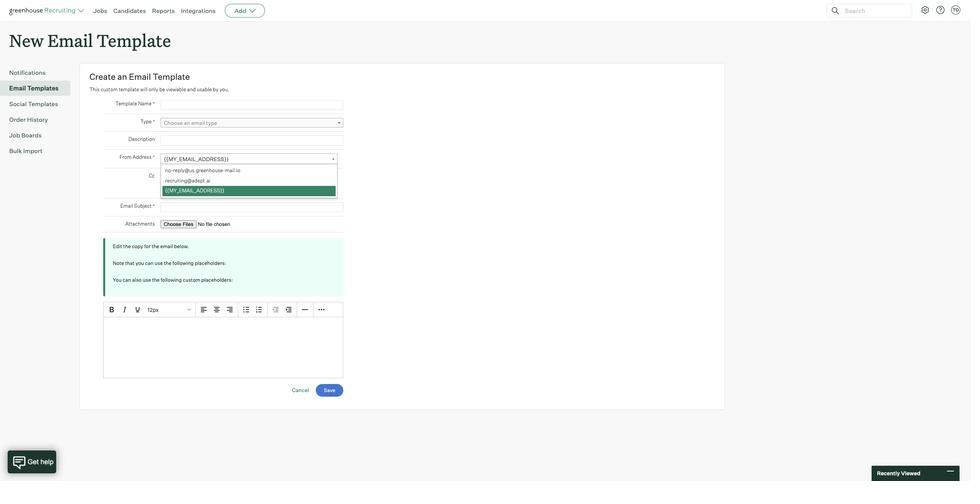 Task type: describe. For each thing, give the bounding box(es) containing it.
by
[[213, 86, 219, 92]]

0 horizontal spatial can
[[123, 277, 131, 283]]

new
[[9, 29, 44, 52]]

order
[[9, 116, 26, 124]]

notifications link
[[9, 68, 67, 77]]

copy
[[132, 244, 143, 250]]

the right edit
[[123, 244, 131, 250]]

Candidate's Coordinator checkbox
[[222, 188, 227, 192]]

note that you can use the following placeholders:
[[113, 260, 226, 266]]

from
[[120, 154, 132, 160]]

type
[[140, 119, 152, 125]]

recruiting@adept.ai
[[165, 178, 211, 184]]

1 vertical spatial following
[[161, 277, 182, 283]]

2 * from the top
[[153, 119, 155, 125]]

for
[[144, 244, 151, 250]]

templates for social templates
[[28, 100, 58, 108]]

job
[[9, 132, 20, 139]]

recruiter
[[195, 188, 216, 194]]

social templates link
[[9, 100, 67, 109]]

{{my_email_address}} inside {{my_email_address}} option
[[165, 188, 224, 194]]

type *
[[140, 119, 155, 125]]

that
[[125, 260, 135, 266]]

recruiting@adept.ai option
[[163, 176, 336, 186]]

job boards link
[[9, 131, 67, 140]]

{{my_email_address}} option
[[163, 186, 336, 196]]

coordinator
[[256, 188, 283, 194]]

candidates link
[[113, 7, 146, 15]]

candidate's recruiter
[[167, 188, 216, 194]]

choose an email type
[[164, 120, 217, 126]]

0 horizontal spatial use
[[143, 277, 151, 283]]

choose an email type link
[[161, 118, 344, 128]]

cancel link
[[292, 387, 309, 394]]

import
[[23, 147, 43, 155]]

recently viewed
[[878, 471, 921, 477]]

placeholders: for note that you can use the following placeholders:
[[195, 260, 226, 266]]

reports
[[152, 7, 175, 15]]

choose
[[164, 120, 183, 126]]

below.
[[174, 244, 189, 250]]

1 toolbar from the left
[[104, 303, 196, 318]]

edit the copy for the email below.
[[113, 244, 189, 250]]

0 vertical spatial use
[[155, 260, 163, 266]]

3 toolbar from the left
[[238, 303, 268, 318]]

social templates
[[9, 100, 58, 108]]

you can also use the following custom placeholders:
[[113, 277, 233, 283]]

jobs link
[[93, 7, 107, 15]]

bulk
[[9, 147, 22, 155]]

4 toolbar from the left
[[268, 303, 297, 318]]

td button
[[950, 4, 962, 16]]

subject
[[134, 203, 152, 209]]

1 vertical spatial template
[[153, 72, 190, 82]]

you
[[113, 277, 122, 283]]

the right for
[[152, 244, 159, 250]]

description
[[129, 136, 155, 142]]

notifications
[[9, 69, 46, 77]]

bulk import link
[[9, 147, 67, 156]]

email templates
[[9, 85, 59, 92]]

template inside template name *
[[116, 101, 137, 107]]

type
[[206, 120, 217, 126]]

reply@us.greenhouse-
[[173, 168, 225, 174]]

candidate's for candidate's recruiter
[[167, 188, 194, 194]]

email templates link
[[9, 84, 67, 93]]

candidate's coordinator
[[228, 188, 283, 194]]

Email Subject text field
[[161, 203, 344, 213]]

template
[[119, 86, 139, 92]]

* for email subject *
[[153, 203, 155, 210]]

note
[[113, 260, 124, 266]]



Task type: vqa. For each thing, say whether or not it's contained in the screenshot.
the topmost Templates
yes



Task type: locate. For each thing, give the bounding box(es) containing it.
use right also on the bottom left of page
[[143, 277, 151, 283]]

bulk import
[[9, 147, 43, 155]]

recently
[[878, 471, 900, 477]]

1 * from the top
[[153, 101, 155, 107]]

2 candidate's from the left
[[228, 188, 255, 194]]

None submit
[[316, 385, 344, 397]]

0 horizontal spatial custom
[[101, 86, 118, 92]]

usable
[[197, 86, 212, 92]]

an up template
[[117, 72, 127, 82]]

td button
[[952, 5, 961, 15]]

integrations link
[[181, 7, 216, 15]]

templates for email templates
[[27, 85, 59, 92]]

1 vertical spatial email
[[160, 244, 173, 250]]

candidate's down recruiting@adept.ai
[[167, 188, 194, 194]]

{{my_email_address}} link
[[161, 154, 338, 165]]

0 vertical spatial following
[[173, 260, 194, 266]]

an right choose at top
[[184, 120, 190, 126]]

1 horizontal spatial can
[[145, 260, 154, 266]]

edit
[[113, 244, 122, 250]]

create
[[90, 72, 116, 82]]

0 vertical spatial {{my_email_address}}
[[164, 156, 229, 163]]

2 vertical spatial template
[[116, 101, 137, 107]]

template
[[97, 29, 171, 52], [153, 72, 190, 82], [116, 101, 137, 107]]

address
[[133, 154, 152, 160]]

1 horizontal spatial use
[[155, 260, 163, 266]]

add button
[[225, 4, 265, 18]]

placeholders:
[[195, 260, 226, 266], [201, 277, 233, 283]]

0 horizontal spatial email
[[160, 244, 173, 250]]

1 horizontal spatial candidate's
[[228, 188, 255, 194]]

template name *
[[116, 101, 155, 107]]

the
[[123, 244, 131, 250], [152, 244, 159, 250], [164, 260, 172, 266], [152, 277, 160, 283]]

boards
[[21, 132, 42, 139]]

1 vertical spatial placeholders:
[[201, 277, 233, 283]]

no-reply@us.greenhouse-mail.io option
[[163, 166, 336, 176]]

1 vertical spatial an
[[184, 120, 190, 126]]

*
[[153, 101, 155, 107], [153, 119, 155, 125], [153, 154, 155, 161], [153, 203, 155, 210]]

{{my_email_address}} up reply@us.greenhouse-
[[164, 156, 229, 163]]

following
[[173, 260, 194, 266], [161, 277, 182, 283]]

an for choose
[[184, 120, 190, 126]]

email left below.
[[160, 244, 173, 250]]

new email template
[[9, 29, 171, 52]]

1 horizontal spatial custom
[[183, 277, 200, 283]]

custom down note that you can use the following placeholders:
[[183, 277, 200, 283]]

email left type
[[191, 120, 205, 126]]

candidates
[[113, 7, 146, 15]]

templates down email templates 'link'
[[28, 100, 58, 108]]

configure image
[[921, 5, 930, 15]]

1 vertical spatial templates
[[28, 100, 58, 108]]

candidate's down recruiting@adept.ai option
[[228, 188, 255, 194]]

template down candidates
[[97, 29, 171, 52]]

attachments
[[125, 221, 155, 227]]

list box
[[161, 166, 336, 196]]

1 vertical spatial use
[[143, 277, 151, 283]]

viewable
[[166, 86, 186, 92]]

custom down create
[[101, 86, 118, 92]]

2 toolbar from the left
[[196, 303, 238, 318]]

an for create
[[117, 72, 127, 82]]

td
[[953, 7, 959, 13]]

* for from address *
[[153, 154, 155, 161]]

you.
[[220, 86, 229, 92]]

cancel
[[292, 387, 309, 394]]

templates
[[27, 85, 59, 92], [28, 100, 58, 108]]

following down note that you can use the following placeholders:
[[161, 277, 182, 283]]

3 * from the top
[[153, 154, 155, 161]]

the up the you can also use the following custom placeholders:
[[164, 260, 172, 266]]

* right name
[[153, 101, 155, 107]]

0 vertical spatial template
[[97, 29, 171, 52]]

also
[[132, 277, 142, 283]]

custom
[[101, 86, 118, 92], [183, 277, 200, 283]]

an
[[117, 72, 127, 82], [184, 120, 190, 126]]

1 horizontal spatial email
[[191, 120, 205, 126]]

4 * from the top
[[153, 203, 155, 210]]

0 vertical spatial templates
[[27, 85, 59, 92]]

greenhouse recruiting image
[[9, 6, 78, 15]]

1 vertical spatial can
[[123, 277, 131, 283]]

use
[[155, 260, 163, 266], [143, 277, 151, 283]]

0 horizontal spatial an
[[117, 72, 127, 82]]

no-reply@us.greenhouse-mail.io
[[165, 168, 240, 174]]

email inside 'link'
[[9, 85, 26, 92]]

templates down notifications link at the left top
[[27, 85, 59, 92]]

1 candidate's from the left
[[167, 188, 194, 194]]

email inside email subject *
[[120, 203, 133, 209]]

be
[[159, 86, 165, 92]]

will
[[140, 86, 148, 92]]

viewed
[[902, 471, 921, 477]]

email inside 'link'
[[191, 120, 205, 126]]

email
[[191, 120, 205, 126], [160, 244, 173, 250]]

1 vertical spatial {{my_email_address}}
[[165, 188, 224, 194]]

mail.io
[[225, 168, 240, 174]]

use down edit the copy for the email below.
[[155, 260, 163, 266]]

email subject *
[[120, 203, 155, 210]]

social
[[9, 100, 27, 108]]

name
[[138, 101, 152, 107]]

cc
[[149, 173, 155, 179]]

Description text field
[[161, 136, 344, 146]]

candidate's
[[167, 188, 194, 194], [228, 188, 255, 194]]

jobs
[[93, 7, 107, 15]]

0 vertical spatial placeholders:
[[195, 260, 226, 266]]

{{my_email_address}}
[[164, 156, 229, 163], [165, 188, 224, 194]]

group
[[104, 303, 343, 318]]

from address *
[[120, 154, 155, 161]]

order history
[[9, 116, 48, 124]]

* right "address"
[[153, 154, 155, 161]]

0 vertical spatial an
[[117, 72, 127, 82]]

reports link
[[152, 7, 175, 15]]

template up viewable
[[153, 72, 190, 82]]

create an email template
[[90, 72, 190, 82]]

can
[[145, 260, 154, 266], [123, 277, 131, 283]]

candidate's for candidate's coordinator
[[228, 188, 255, 194]]

0 horizontal spatial candidate's
[[167, 188, 194, 194]]

you
[[136, 260, 144, 266]]

email
[[48, 29, 93, 52], [129, 72, 151, 82], [9, 85, 26, 92], [120, 203, 133, 209]]

* right subject
[[153, 203, 155, 210]]

order history link
[[9, 115, 67, 124]]

and
[[187, 86, 196, 92]]

None text field
[[161, 173, 335, 183]]

the right also on the bottom left of page
[[152, 277, 160, 283]]

this custom template will only be viewable and usable by you.
[[90, 86, 229, 92]]

add
[[235, 7, 246, 15]]

0 vertical spatial email
[[191, 120, 205, 126]]

placeholders: for you can also use the following custom placeholders:
[[201, 277, 233, 283]]

this
[[90, 86, 100, 92]]

1 horizontal spatial an
[[184, 120, 190, 126]]

list box containing no-reply@us.greenhouse-mail.io
[[161, 166, 336, 196]]

templates inside 'link'
[[27, 85, 59, 92]]

* right type in the top of the page
[[153, 119, 155, 125]]

0 vertical spatial can
[[145, 260, 154, 266]]

following down below.
[[173, 260, 194, 266]]

an inside 'link'
[[184, 120, 190, 126]]

Template Name text field
[[161, 100, 344, 110]]

only
[[149, 86, 158, 92]]

Search text field
[[843, 5, 905, 16]]

* for template name *
[[153, 101, 155, 107]]

toolbar
[[104, 303, 196, 318], [196, 303, 238, 318], [238, 303, 268, 318], [268, 303, 297, 318]]

no-
[[165, 168, 173, 174]]

{{my_email_address}} down recruiting@adept.ai
[[165, 188, 224, 194]]

history
[[27, 116, 48, 124]]

template down template
[[116, 101, 137, 107]]

None file field
[[161, 221, 257, 229]]

Candidate's Recruiter checkbox
[[161, 188, 166, 192]]

job boards
[[9, 132, 42, 139]]

integrations
[[181, 7, 216, 15]]

0 vertical spatial custom
[[101, 86, 118, 92]]

1 vertical spatial custom
[[183, 277, 200, 283]]



